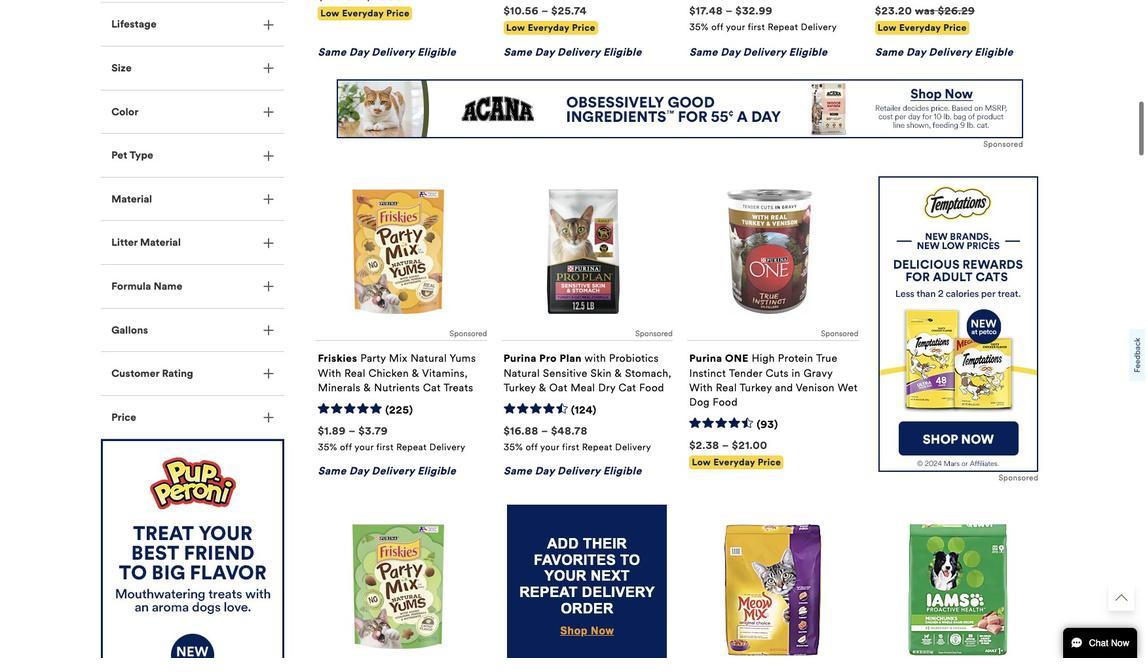 Task type: describe. For each thing, give the bounding box(es) containing it.
delivery inside $16.88 – $48.78 35% off your first repeat delivery
[[615, 441, 652, 453]]

$1.89 – $3.79 35% off your first repeat delivery
[[318, 424, 466, 453]]

instinct
[[690, 367, 727, 379]]

day down the $10.56 – $25.74 low everyday price
[[535, 46, 555, 59]]

$17.48
[[690, 5, 723, 17]]

& right 'skin'
[[615, 367, 622, 379]]

$26.29
[[939, 5, 976, 17]]

low for $2.38
[[692, 457, 711, 468]]

10 plus icon 2 image from the top
[[263, 412, 274, 423]]

$23.20
[[875, 5, 913, 17]]

purina for with probiotics natural sensitive skin & stomach, turkey & oat meal dry cat food
[[504, 352, 537, 365]]

protein
[[778, 352, 814, 365]]

first for $32.99
[[748, 22, 765, 33]]

& up nutrients
[[412, 367, 420, 379]]

from $2.38 up to $21.00 element
[[690, 439, 768, 451]]

cat for food
[[619, 381, 637, 394]]

8 plus icon 2 image from the top
[[263, 325, 274, 336]]

3 plus icon 2 button from the top
[[101, 90, 284, 133]]

4 plus icon 2 image from the top
[[263, 150, 274, 161]]

first for $3.79
[[376, 441, 394, 453]]

5 plus icon 2 image from the top
[[263, 194, 274, 205]]

your for $3.79
[[355, 441, 374, 453]]

same down $17.48
[[690, 46, 718, 59]]

delivery inside $17.48 – $32.99 35% off your first repeat delivery
[[801, 22, 837, 33]]

– for $10.56
[[542, 5, 549, 17]]

225 reviews element
[[386, 404, 413, 417]]

7 plus icon 2 button from the top
[[101, 265, 284, 308]]

– for $16.88
[[542, 424, 549, 437]]

1 plus icon 2 button from the top
[[101, 3, 284, 46]]

turkey inside "with probiotics natural sensitive skin & stomach, turkey & oat meal dry cat food"
[[504, 381, 536, 394]]

your for $32.99
[[726, 22, 746, 33]]

from $16.23 up to $48.98 element
[[318, 0, 403, 3]]

treats
[[444, 381, 474, 394]]

venison
[[796, 381, 835, 394]]

real inside high protein true instinct tender cuts in gravy with real turkey and venison wet dog food
[[716, 381, 737, 394]]

(124)
[[571, 404, 597, 416]]

vitamins,
[[422, 367, 468, 379]]

true
[[816, 352, 838, 365]]

same down $10.56
[[504, 46, 532, 59]]

9 plus icon 2 button from the top
[[101, 352, 284, 395]]

skin
[[591, 367, 612, 379]]

$16.88
[[504, 424, 539, 437]]

food inside "with probiotics natural sensitive skin & stomach, turkey & oat meal dry cat food"
[[640, 381, 665, 394]]

high protein true instinct tender cuts in gravy with real turkey and venison wet dog food
[[690, 352, 858, 408]]

1 vertical spatial sponsored link
[[879, 176, 1039, 484]]

35% for $1.89
[[318, 441, 337, 453]]

7 plus icon 2 image from the top
[[263, 281, 274, 292]]

10 plus icon 2 button from the top
[[101, 396, 284, 439]]

high
[[752, 352, 775, 365]]

styled arrow button link
[[1109, 585, 1135, 611]]

same down "low everyday price"
[[318, 46, 347, 59]]

low for $23.20
[[878, 22, 897, 34]]

same down $23.20
[[875, 46, 904, 59]]

93 reviews element
[[757, 418, 779, 432]]

delivery inside $1.89 – $3.79 35% off your first repeat delivery
[[430, 441, 466, 453]]

same down '$16.88'
[[504, 465, 532, 477]]

repeat for $32.99
[[768, 22, 799, 33]]

everyday down the from $16.23 up to $48.98 element
[[342, 8, 384, 19]]

– for $1.89
[[349, 424, 356, 437]]

minerals
[[318, 381, 361, 394]]

stomach,
[[625, 367, 672, 379]]

$21.00
[[732, 439, 768, 451]]

2 plus icon 2 image from the top
[[263, 63, 274, 74]]

repeat for $48.78
[[582, 441, 613, 453]]

mix
[[389, 352, 408, 365]]

with
[[585, 352, 606, 365]]

natural for &
[[411, 352, 447, 365]]

one
[[725, 352, 749, 365]]

$2.38
[[690, 439, 720, 451]]

first for $48.78
[[562, 441, 580, 453]]

day down the from $1.89 up to $3.79 element
[[349, 465, 369, 477]]

$32.99
[[736, 5, 773, 17]]

everyday for $10.56
[[528, 22, 570, 34]]

nutrients
[[374, 381, 420, 394]]

low everyday price
[[321, 8, 410, 19]]

8 plus icon 2 button from the top
[[101, 308, 284, 351]]

cuts
[[766, 367, 789, 379]]

9 plus icon 2 image from the top
[[263, 369, 274, 379]]

$23.20 was $26.29 low everyday price
[[875, 5, 976, 34]]

35% for $17.48
[[690, 22, 709, 33]]

plan
[[560, 352, 582, 365]]

$10.56 – $25.74 low everyday price
[[504, 5, 596, 34]]

oat
[[550, 381, 568, 394]]

probiotics
[[609, 352, 659, 365]]

from $17.48 up to $32.99 element
[[690, 5, 773, 17]]

6 plus icon 2 image from the top
[[263, 238, 274, 248]]

pro
[[540, 352, 557, 365]]

from $10.56 up to $25.74 element
[[504, 5, 587, 17]]

purina one
[[690, 352, 749, 365]]

same day delivery eligible down the $10.56 – $25.74 low everyday price
[[504, 46, 642, 59]]

day down from $17.48 up to $32.99 element
[[721, 46, 741, 59]]



Task type: vqa. For each thing, say whether or not it's contained in the screenshot.
"FREE SHIPPING ON $35+" icon
no



Task type: locate. For each thing, give the bounding box(es) containing it.
0 horizontal spatial food
[[640, 381, 665, 394]]

124 reviews element
[[571, 404, 597, 417]]

– inside $16.88 – $48.78 35% off your first repeat delivery
[[542, 424, 549, 437]]

4 plus icon 2 button from the top
[[101, 134, 284, 177]]

real inside the party mix natural yums with real chicken & vitamins, minerals & nutrients cat treats
[[345, 367, 366, 379]]

2 horizontal spatial off
[[712, 22, 724, 33]]

same day delivery eligible down $23.20 was $26.29 low everyday price
[[875, 46, 1014, 59]]

first down $48.78
[[562, 441, 580, 453]]

food
[[640, 381, 665, 394], [713, 396, 738, 408]]

friskies
[[318, 352, 358, 365]]

$10.56
[[504, 5, 539, 17]]

your down from $17.48 up to $32.99 element
[[726, 22, 746, 33]]

natural up vitamins,
[[411, 352, 447, 365]]

1 horizontal spatial food
[[713, 396, 738, 408]]

with probiotics natural sensitive skin & stomach, turkey & oat meal dry cat food
[[504, 352, 672, 394]]

low down the $2.38
[[692, 457, 711, 468]]

natural inside "with probiotics natural sensitive skin & stomach, turkey & oat meal dry cat food"
[[504, 367, 540, 379]]

sponsored
[[984, 140, 1024, 149], [450, 329, 487, 339], [636, 329, 673, 339], [821, 329, 859, 339], [999, 473, 1039, 483]]

$2.38 – $21.00 low everyday price
[[690, 439, 782, 468]]

1 horizontal spatial first
[[562, 441, 580, 453]]

$16.88 – $48.78 35% off your first repeat delivery
[[504, 424, 652, 453]]

0 horizontal spatial repeat
[[397, 441, 427, 453]]

0 horizontal spatial purina
[[504, 352, 537, 365]]

cat inside the party mix natural yums with real chicken & vitamins, minerals & nutrients cat treats
[[423, 381, 441, 394]]

natural down purina pro plan
[[504, 367, 540, 379]]

turkey down purina pro plan
[[504, 381, 536, 394]]

everyday down was
[[900, 22, 941, 34]]

1 vertical spatial natural
[[504, 367, 540, 379]]

same day delivery eligible
[[318, 46, 456, 59], [504, 46, 642, 59], [690, 46, 828, 59], [875, 46, 1014, 59], [318, 465, 456, 477], [504, 465, 642, 477]]

35% inside $1.89 – $3.79 35% off your first repeat delivery
[[318, 441, 337, 453]]

same day delivery eligible down $1.89 – $3.79 35% off your first repeat delivery
[[318, 465, 456, 477]]

repeat inside $16.88 – $48.78 35% off your first repeat delivery
[[582, 441, 613, 453]]

low inside $2.38 – $21.00 low everyday price
[[692, 457, 711, 468]]

and
[[775, 381, 794, 394]]

1 horizontal spatial your
[[541, 441, 560, 453]]

– right $17.48
[[726, 5, 733, 17]]

1 purina from the left
[[504, 352, 537, 365]]

low for $10.56
[[506, 22, 526, 34]]

repeat
[[768, 22, 799, 33], [397, 441, 427, 453], [582, 441, 613, 453]]

everyday down "from $10.56 up to $25.74" element
[[528, 22, 570, 34]]

0 vertical spatial food
[[640, 381, 665, 394]]

your down $3.79
[[355, 441, 374, 453]]

5 plus icon 2 button from the top
[[101, 177, 284, 220]]

cat right dry
[[619, 381, 637, 394]]

0 vertical spatial real
[[345, 367, 366, 379]]

your
[[726, 22, 746, 33], [355, 441, 374, 453], [541, 441, 560, 453]]

day down $23.20 was $26.29 low everyday price
[[907, 46, 926, 59]]

party mix natural yums with real chicken & vitamins, minerals & nutrients cat treats
[[318, 352, 476, 394]]

– for $17.48
[[726, 5, 733, 17]]

eligible
[[418, 46, 456, 59], [603, 46, 642, 59], [789, 46, 828, 59], [975, 46, 1014, 59], [418, 465, 456, 477], [603, 465, 642, 477]]

off for $17.48
[[712, 22, 724, 33]]

cat for treats
[[423, 381, 441, 394]]

price for $10.56
[[572, 22, 596, 34]]

1 horizontal spatial repeat
[[582, 441, 613, 453]]

2 horizontal spatial your
[[726, 22, 746, 33]]

natural inside the party mix natural yums with real chicken & vitamins, minerals & nutrients cat treats
[[411, 352, 447, 365]]

1 turkey from the left
[[504, 381, 536, 394]]

dry
[[599, 381, 616, 394]]

0 horizontal spatial cat
[[423, 381, 441, 394]]

your inside $17.48 – $32.99 35% off your first repeat delivery
[[726, 22, 746, 33]]

price inside $2.38 – $21.00 low everyday price
[[758, 457, 782, 468]]

–
[[542, 5, 549, 17], [726, 5, 733, 17], [349, 424, 356, 437], [542, 424, 549, 437], [722, 439, 730, 451]]

repeat inside $17.48 – $32.99 35% off your first repeat delivery
[[768, 22, 799, 33]]

& left oat
[[539, 381, 547, 394]]

0 vertical spatial sponsored link
[[337, 80, 1024, 150]]

day
[[349, 46, 369, 59], [535, 46, 555, 59], [721, 46, 741, 59], [907, 46, 926, 59], [349, 465, 369, 477], [535, 465, 555, 477]]

was
[[915, 5, 936, 17]]

1 vertical spatial food
[[713, 396, 738, 408]]

real
[[345, 367, 366, 379], [716, 381, 737, 394]]

meal
[[571, 381, 596, 394]]

with
[[318, 367, 342, 379], [690, 381, 713, 394]]

$25.74
[[552, 5, 587, 17]]

1 horizontal spatial with
[[690, 381, 713, 394]]

gravy
[[804, 367, 833, 379]]

– right the $2.38
[[722, 439, 730, 451]]

0 horizontal spatial with
[[318, 367, 342, 379]]

real up the minerals at bottom
[[345, 367, 366, 379]]

0 horizontal spatial first
[[376, 441, 394, 453]]

1 horizontal spatial 35%
[[504, 441, 523, 453]]

natural
[[411, 352, 447, 365], [504, 367, 540, 379]]

chicken
[[369, 367, 409, 379]]

0 horizontal spatial natural
[[411, 352, 447, 365]]

35% down '$16.88'
[[504, 441, 523, 453]]

off for $16.88
[[526, 441, 538, 453]]

repeat down "225 reviews" element
[[397, 441, 427, 453]]

in
[[792, 367, 801, 379]]

0 horizontal spatial your
[[355, 441, 374, 453]]

– inside the $10.56 – $25.74 low everyday price
[[542, 5, 549, 17]]

6 plus icon 2 button from the top
[[101, 221, 284, 264]]

with inside high protein true instinct tender cuts in gravy with real turkey and venison wet dog food
[[690, 381, 713, 394]]

sponsored for with probiotics natural sensitive skin & stomach, turkey & oat meal dry cat food
[[636, 329, 673, 339]]

price for $23.20
[[944, 22, 967, 34]]

with down friskies
[[318, 367, 342, 379]]

scroll to top image
[[1116, 592, 1128, 604]]

$3.79
[[359, 424, 388, 437]]

purina
[[504, 352, 537, 365], [690, 352, 723, 365]]

– inside $1.89 – $3.79 35% off your first repeat delivery
[[349, 424, 356, 437]]

same day delivery eligible down "low everyday price"
[[318, 46, 456, 59]]

price down $25.74
[[572, 22, 596, 34]]

off inside $17.48 – $32.99 35% off your first repeat delivery
[[712, 22, 724, 33]]

– right $10.56
[[542, 5, 549, 17]]

0 horizontal spatial real
[[345, 367, 366, 379]]

35% down $17.48
[[690, 22, 709, 33]]

$17.48 – $32.99 35% off your first repeat delivery
[[690, 5, 837, 33]]

2 cat from the left
[[619, 381, 637, 394]]

same
[[318, 46, 347, 59], [504, 46, 532, 59], [690, 46, 718, 59], [875, 46, 904, 59], [318, 465, 347, 477], [504, 465, 532, 477]]

1 plus icon 2 image from the top
[[263, 19, 274, 30]]

– inside $2.38 – $21.00 low everyday price
[[722, 439, 730, 451]]

$48.78
[[551, 424, 588, 437]]

your down from $16.88 up to $48.78 element
[[541, 441, 560, 453]]

off inside $16.88 – $48.78 35% off your first repeat delivery
[[526, 441, 538, 453]]

everyday inside the $10.56 – $25.74 low everyday price
[[528, 22, 570, 34]]

off down the from $1.89 up to $3.79 element
[[340, 441, 352, 453]]

natural for turkey
[[504, 367, 540, 379]]

& down chicken
[[364, 381, 371, 394]]

sponsored link
[[337, 80, 1024, 150], [879, 176, 1039, 484]]

low inside $23.20 was $26.29 low everyday price
[[878, 22, 897, 34]]

(93)
[[757, 418, 779, 430]]

0 vertical spatial with
[[318, 367, 342, 379]]

purina for high protein true instinct tender cuts in gravy with real turkey and venison wet dog food
[[690, 352, 723, 365]]

delivery
[[801, 22, 837, 33], [372, 46, 415, 59], [558, 46, 601, 59], [743, 46, 787, 59], [929, 46, 972, 59], [430, 441, 466, 453], [615, 441, 652, 453], [372, 465, 415, 477], [558, 465, 601, 477]]

off down $17.48
[[712, 22, 724, 33]]

&
[[412, 367, 420, 379], [615, 367, 622, 379], [364, 381, 371, 394], [539, 381, 547, 394]]

first inside $17.48 – $32.99 35% off your first repeat delivery
[[748, 22, 765, 33]]

your inside $16.88 – $48.78 35% off your first repeat delivery
[[541, 441, 560, 453]]

35%
[[690, 22, 709, 33], [318, 441, 337, 453], [504, 441, 523, 453]]

party
[[361, 352, 386, 365]]

low down $10.56
[[506, 22, 526, 34]]

price inside the $10.56 – $25.74 low everyday price
[[572, 22, 596, 34]]

repeat down "$32.99"
[[768, 22, 799, 33]]

– right $1.89
[[349, 424, 356, 437]]

repeat inside $1.89 – $3.79 35% off your first repeat delivery
[[397, 441, 427, 453]]

low inside the $10.56 – $25.74 low everyday price
[[506, 22, 526, 34]]

– for $2.38
[[722, 439, 730, 451]]

1 horizontal spatial purina
[[690, 352, 723, 365]]

1 horizontal spatial cat
[[619, 381, 637, 394]]

turkey
[[504, 381, 536, 394], [740, 381, 772, 394]]

sensitive
[[543, 367, 588, 379]]

price down "$26.29"
[[944, 22, 967, 34]]

purina up instinct at right
[[690, 352, 723, 365]]

with inside the party mix natural yums with real chicken & vitamins, minerals & nutrients cat treats
[[318, 367, 342, 379]]

off for $1.89
[[340, 441, 352, 453]]

off
[[712, 22, 724, 33], [340, 441, 352, 453], [526, 441, 538, 453]]

turkey down tender
[[740, 381, 772, 394]]

first down "$32.99"
[[748, 22, 765, 33]]

repeat down $48.78
[[582, 441, 613, 453]]

dog
[[690, 396, 710, 408]]

real down instinct at right
[[716, 381, 737, 394]]

0 vertical spatial natural
[[411, 352, 447, 365]]

plus icon 2 button
[[101, 3, 284, 46], [101, 47, 284, 90], [101, 90, 284, 133], [101, 134, 284, 177], [101, 177, 284, 220], [101, 221, 284, 264], [101, 265, 284, 308], [101, 308, 284, 351], [101, 352, 284, 395], [101, 396, 284, 439]]

35% for $16.88
[[504, 441, 523, 453]]

1 horizontal spatial natural
[[504, 367, 540, 379]]

1 horizontal spatial turkey
[[740, 381, 772, 394]]

price inside $23.20 was $26.29 low everyday price
[[944, 22, 967, 34]]

2 turkey from the left
[[740, 381, 772, 394]]

food down stomach,
[[640, 381, 665, 394]]

first inside $1.89 – $3.79 35% off your first repeat delivery
[[376, 441, 394, 453]]

low down $23.20
[[878, 22, 897, 34]]

price
[[387, 8, 410, 19], [572, 22, 596, 34], [944, 22, 967, 34], [758, 457, 782, 468]]

yums
[[450, 352, 476, 365]]

1 vertical spatial with
[[690, 381, 713, 394]]

0 horizontal spatial 35%
[[318, 441, 337, 453]]

price down $21.00
[[758, 457, 782, 468]]

your inside $1.89 – $3.79 35% off your first repeat delivery
[[355, 441, 374, 453]]

2 purina from the left
[[690, 352, 723, 365]]

first
[[748, 22, 765, 33], [376, 441, 394, 453], [562, 441, 580, 453]]

cat
[[423, 381, 441, 394], [619, 381, 637, 394]]

day down "low everyday price"
[[349, 46, 369, 59]]

35% inside $17.48 – $32.99 35% off your first repeat delivery
[[690, 22, 709, 33]]

2 horizontal spatial first
[[748, 22, 765, 33]]

low down the from $16.23 up to $48.98 element
[[321, 8, 340, 19]]

price for $2.38
[[758, 457, 782, 468]]

cat inside "with probiotics natural sensitive skin & stomach, turkey & oat meal dry cat food"
[[619, 381, 637, 394]]

– right '$16.88'
[[542, 424, 549, 437]]

purina left pro
[[504, 352, 537, 365]]

price down the from $16.23 up to $48.98 element
[[387, 8, 410, 19]]

everyday down from $2.38 up to $21.00 element
[[714, 457, 756, 468]]

plus icon 2 image
[[263, 19, 274, 30], [263, 63, 274, 74], [263, 107, 274, 117], [263, 150, 274, 161], [263, 194, 274, 205], [263, 238, 274, 248], [263, 281, 274, 292], [263, 325, 274, 336], [263, 369, 274, 379], [263, 412, 274, 423]]

turkey inside high protein true instinct tender cuts in gravy with real turkey and venison wet dog food
[[740, 381, 772, 394]]

3 plus icon 2 image from the top
[[263, 107, 274, 117]]

sponsored for high protein true instinct tender cuts in gravy with real turkey and venison wet dog food
[[821, 329, 859, 339]]

35% inside $16.88 – $48.78 35% off your first repeat delivery
[[504, 441, 523, 453]]

day down from $16.88 up to $48.78 element
[[535, 465, 555, 477]]

sponsored for party mix natural yums with real chicken & vitamins, minerals & nutrients cat treats
[[450, 329, 487, 339]]

0 horizontal spatial off
[[340, 441, 352, 453]]

1 cat from the left
[[423, 381, 441, 394]]

with up dog
[[690, 381, 713, 394]]

35% down $1.89
[[318, 441, 337, 453]]

$1.89
[[318, 424, 346, 437]]

repeat for $3.79
[[397, 441, 427, 453]]

cat down vitamins,
[[423, 381, 441, 394]]

low
[[321, 8, 340, 19], [506, 22, 526, 34], [878, 22, 897, 34], [692, 457, 711, 468]]

same down $1.89
[[318, 465, 347, 477]]

purina pro plan
[[504, 352, 582, 365]]

food right dog
[[713, 396, 738, 408]]

food inside high protein true instinct tender cuts in gravy with real turkey and venison wet dog food
[[713, 396, 738, 408]]

1 horizontal spatial real
[[716, 381, 737, 394]]

your for $48.78
[[541, 441, 560, 453]]

same day delivery eligible down $16.88 – $48.78 35% off your first repeat delivery
[[504, 465, 642, 477]]

everyday for $23.20
[[900, 22, 941, 34]]

first inside $16.88 – $48.78 35% off your first repeat delivery
[[562, 441, 580, 453]]

first down $3.79
[[376, 441, 394, 453]]

off down '$16.88'
[[526, 441, 538, 453]]

– inside $17.48 – $32.99 35% off your first repeat delivery
[[726, 5, 733, 17]]

from $1.89 up to $3.79 element
[[318, 424, 388, 437]]

everyday inside $2.38 – $21.00 low everyday price
[[714, 457, 756, 468]]

off inside $1.89 – $3.79 35% off your first repeat delivery
[[340, 441, 352, 453]]

2 horizontal spatial repeat
[[768, 22, 799, 33]]

everyday
[[342, 8, 384, 19], [528, 22, 570, 34], [900, 22, 941, 34], [714, 457, 756, 468]]

1 vertical spatial real
[[716, 381, 737, 394]]

0 horizontal spatial turkey
[[504, 381, 536, 394]]

everyday inside $23.20 was $26.29 low everyday price
[[900, 22, 941, 34]]

everyday for $2.38
[[714, 457, 756, 468]]

same day delivery eligible down $17.48 – $32.99 35% off your first repeat delivery
[[690, 46, 828, 59]]

from $16.88 up to $48.78 element
[[504, 424, 588, 437]]

(225)
[[386, 404, 413, 416]]

2 horizontal spatial 35%
[[690, 22, 709, 33]]

1 horizontal spatial off
[[526, 441, 538, 453]]

2 plus icon 2 button from the top
[[101, 47, 284, 90]]

tender
[[729, 367, 763, 379]]

wet
[[838, 381, 858, 394]]



